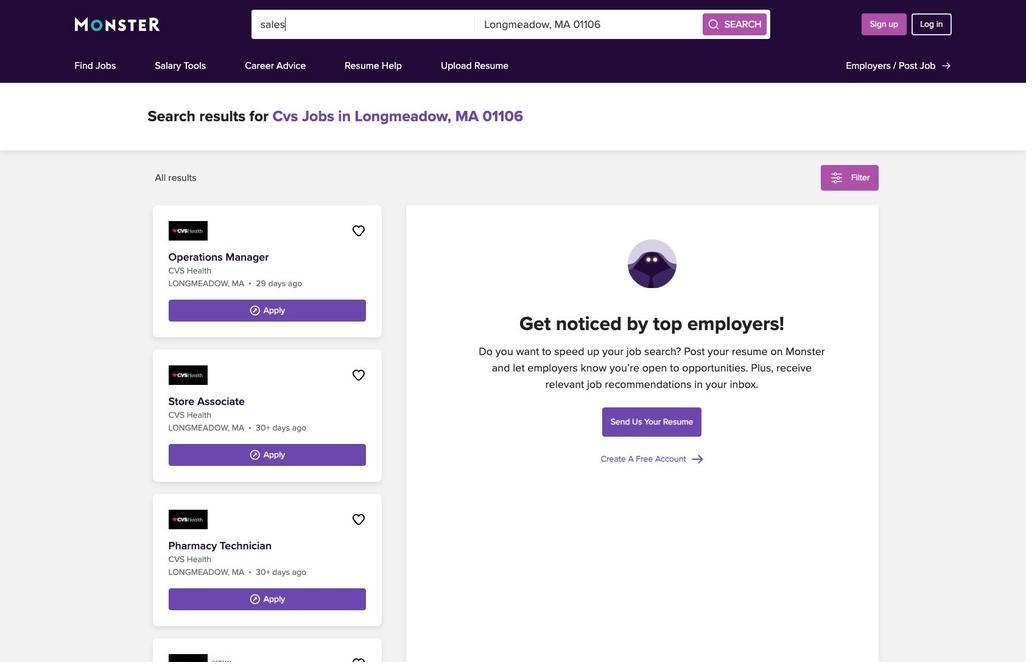Task type: describe. For each thing, give the bounding box(es) containing it.
pharmacy technician at cvs health element
[[153, 494, 382, 626]]

cvs health logo image for pharmacy technician at cvs health "element"
[[169, 510, 208, 530]]

cvs health logo image for the store associate at cvs health element on the bottom left
[[169, 366, 208, 385]]

Search jobs, keywords, companies search field
[[251, 10, 475, 39]]

Enter location or "remote" search field
[[475, 10, 699, 39]]

save this job image for the store associate at cvs health element on the bottom left
[[351, 368, 366, 383]]

filter image
[[830, 171, 845, 185]]

4 save this job image from the top
[[351, 657, 366, 662]]

operations manager at cvs health element
[[153, 205, 382, 338]]



Task type: vqa. For each thing, say whether or not it's contained in the screenshot.
save this job image inside Store Associate At Cvs Health element
yes



Task type: locate. For each thing, give the bounding box(es) containing it.
save this job image
[[351, 224, 366, 238], [351, 368, 366, 383], [351, 513, 366, 527], [351, 657, 366, 662]]

save this job image for pharmacy technician at cvs health "element"
[[351, 513, 366, 527]]

1 cvs health logo image from the top
[[169, 221, 208, 241]]

cvs health logo image for operations manager at cvs health element
[[169, 221, 208, 241]]

save this job image for operations manager at cvs health element
[[351, 224, 366, 238]]

save this job image inside the store associate at cvs health element
[[351, 368, 366, 383]]

save this job image inside operations manager at cvs health element
[[351, 224, 366, 238]]

3 save this job image from the top
[[351, 513, 366, 527]]

cvs health logo image inside pharmacy technician at cvs health "element"
[[169, 510, 208, 530]]

cvs health logo image inside operations manager at cvs health element
[[169, 221, 208, 241]]

3 cvs health logo image from the top
[[169, 510, 208, 530]]

cvs health logo image inside the store associate at cvs health element
[[169, 366, 208, 385]]

2 save this job image from the top
[[351, 368, 366, 383]]

cvs health logo image
[[169, 221, 208, 241], [169, 366, 208, 385], [169, 510, 208, 530], [169, 655, 208, 662]]

store associate at cvs health element
[[153, 350, 382, 482]]

filter image
[[830, 171, 845, 185]]

save this job image inside pharmacy technician at cvs health "element"
[[351, 513, 366, 527]]

4 cvs health logo image from the top
[[169, 655, 208, 662]]

monster image
[[75, 17, 160, 32]]

2 cvs health logo image from the top
[[169, 366, 208, 385]]

1 save this job image from the top
[[351, 224, 366, 238]]



